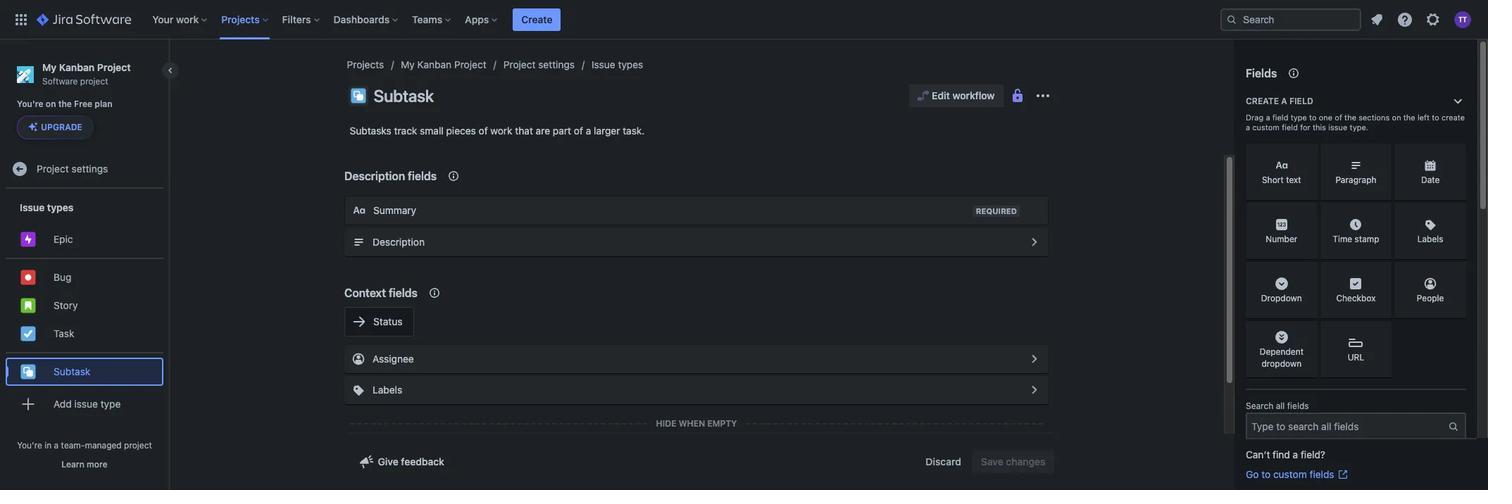 Task type: vqa. For each thing, say whether or not it's contained in the screenshot.
custom
yes



Task type: locate. For each thing, give the bounding box(es) containing it.
0 horizontal spatial types
[[47, 201, 74, 213]]

primary element
[[8, 0, 1221, 39]]

1 vertical spatial on
[[1393, 113, 1402, 122]]

1 vertical spatial project settings
[[37, 163, 108, 175]]

of right one
[[1335, 113, 1343, 122]]

you're left in at the left of the page
[[17, 440, 42, 451]]

1 vertical spatial type
[[101, 398, 121, 410]]

field down create a field
[[1273, 113, 1289, 122]]

type down subtask link
[[101, 398, 121, 410]]

of right part
[[574, 125, 583, 137]]

0 horizontal spatial create
[[522, 13, 553, 25]]

1 group from the top
[[6, 189, 163, 427]]

0 vertical spatial more information about the context fields image
[[445, 168, 462, 185]]

on up upgrade button
[[46, 99, 56, 109]]

0 vertical spatial issue types
[[592, 58, 644, 70]]

of right pieces
[[479, 125, 488, 137]]

settings down 'create' button at the left of the page
[[538, 58, 575, 70]]

0 horizontal spatial my
[[42, 61, 57, 73]]

issue down 'primary' element
[[592, 58, 616, 70]]

empty
[[708, 419, 737, 429]]

1 horizontal spatial my
[[401, 58, 415, 70]]

0 vertical spatial field
[[1290, 96, 1314, 106]]

dependent
[[1260, 347, 1304, 357]]

0 horizontal spatial type
[[101, 398, 121, 410]]

0 vertical spatial projects
[[221, 13, 260, 25]]

filters button
[[278, 8, 325, 31]]

0 vertical spatial project
[[80, 76, 108, 87]]

more information image up 'dropdown'
[[1300, 264, 1317, 280]]

to right go
[[1262, 469, 1271, 481]]

a
[[1282, 96, 1288, 106], [1266, 113, 1271, 122], [1246, 123, 1251, 132], [586, 125, 591, 137], [54, 440, 59, 451], [1293, 449, 1299, 461]]

description down summary
[[373, 236, 425, 248]]

1 horizontal spatial types
[[618, 58, 644, 70]]

project inside my kanban project software project
[[80, 76, 108, 87]]

give feedback button
[[350, 451, 453, 473]]

labels down assignee at bottom
[[373, 384, 402, 396]]

more information about the context fields image for context fields
[[426, 285, 443, 302]]

labels
[[1418, 234, 1444, 245], [373, 384, 402, 396]]

2 more information image from the top
[[1300, 264, 1317, 280]]

1 horizontal spatial type
[[1291, 113, 1308, 122]]

create
[[522, 13, 553, 25], [1246, 96, 1280, 106]]

search
[[1246, 401, 1274, 411]]

0 vertical spatial work
[[176, 13, 199, 25]]

description up summary
[[345, 170, 405, 182]]

0 vertical spatial subtask
[[374, 86, 434, 106]]

0 horizontal spatial subtask
[[54, 366, 90, 378]]

group containing issue types
[[6, 189, 163, 427]]

issue
[[1329, 123, 1348, 132], [74, 398, 98, 410]]

0 vertical spatial open field configuration image
[[1027, 351, 1043, 368]]

labels button
[[345, 376, 1049, 404]]

labels up people
[[1418, 234, 1444, 245]]

edit
[[932, 89, 950, 101]]

1 vertical spatial more information image
[[1300, 264, 1317, 280]]

teams
[[412, 13, 443, 25]]

learn more
[[62, 459, 108, 470]]

description
[[345, 170, 405, 182], [373, 236, 425, 248]]

1 vertical spatial issue
[[74, 398, 98, 410]]

1 horizontal spatial kanban
[[418, 58, 452, 70]]

workflow
[[953, 89, 995, 101]]

open field configuration image inside "assignee" button
[[1027, 351, 1043, 368]]

more information image down text
[[1300, 204, 1317, 221]]

you're up upgrade button
[[17, 99, 43, 109]]

0 horizontal spatial on
[[46, 99, 56, 109]]

notifications image
[[1369, 11, 1386, 28]]

2 open field configuration image from the top
[[1027, 382, 1043, 399]]

1 vertical spatial work
[[491, 125, 513, 137]]

add issue type image
[[20, 396, 37, 413]]

type.
[[1350, 123, 1369, 132]]

your work button
[[148, 8, 213, 31]]

1 horizontal spatial issue types
[[592, 58, 644, 70]]

field?
[[1301, 449, 1326, 461]]

0 horizontal spatial issue
[[74, 398, 98, 410]]

2 horizontal spatial to
[[1433, 113, 1440, 122]]

project up plan
[[80, 76, 108, 87]]

to up this
[[1310, 113, 1317, 122]]

work left that
[[491, 125, 513, 137]]

of
[[1335, 113, 1343, 122], [479, 125, 488, 137], [574, 125, 583, 137]]

1 more information image from the top
[[1300, 204, 1317, 221]]

types up the epic on the left
[[47, 201, 74, 213]]

0 horizontal spatial labels
[[373, 384, 402, 396]]

track
[[394, 125, 417, 137]]

my inside my kanban project software project
[[42, 61, 57, 73]]

issue right add
[[74, 398, 98, 410]]

go to custom fields link
[[1246, 468, 1349, 482]]

2 vertical spatial field
[[1282, 123, 1298, 132]]

1 horizontal spatial to
[[1310, 113, 1317, 122]]

create right apps popup button
[[522, 13, 553, 25]]

epic link
[[6, 226, 163, 254]]

0 vertical spatial create
[[522, 13, 553, 25]]

context fields
[[345, 287, 418, 299]]

my
[[401, 58, 415, 70], [42, 61, 57, 73]]

1 horizontal spatial project settings link
[[504, 56, 575, 73]]

my up software
[[42, 61, 57, 73]]

1 vertical spatial more information about the context fields image
[[426, 285, 443, 302]]

0 vertical spatial type
[[1291, 113, 1308, 122]]

kanban
[[418, 58, 452, 70], [59, 61, 95, 73]]

issue inside group
[[20, 201, 45, 213]]

1 vertical spatial project
[[124, 440, 152, 451]]

0 vertical spatial you're
[[17, 99, 43, 109]]

project settings link down upgrade
[[6, 155, 163, 183]]

my right projects link
[[401, 58, 415, 70]]

projects link
[[347, 56, 384, 73]]

sections
[[1359, 113, 1390, 122]]

fields
[[408, 170, 437, 182], [389, 287, 418, 299], [1288, 401, 1310, 411], [1310, 469, 1335, 481]]

create up drag
[[1246, 96, 1280, 106]]

1 vertical spatial open field configuration image
[[1027, 382, 1043, 399]]

a right in at the left of the page
[[54, 440, 59, 451]]

Type to search all fields text field
[[1248, 414, 1449, 440]]

1 horizontal spatial settings
[[538, 58, 575, 70]]

0 horizontal spatial work
[[176, 13, 199, 25]]

a left larger
[[586, 125, 591, 137]]

project settings down 'create' button at the left of the page
[[504, 58, 575, 70]]

1 horizontal spatial labels
[[1418, 234, 1444, 245]]

drag
[[1246, 113, 1264, 122]]

dependent dropdown
[[1260, 347, 1304, 369]]

a right find
[[1293, 449, 1299, 461]]

to right the left
[[1433, 113, 1440, 122]]

type up the for
[[1291, 113, 1308, 122]]

to
[[1310, 113, 1317, 122], [1433, 113, 1440, 122], [1262, 469, 1271, 481]]

kanban for my kanban project software project
[[59, 61, 95, 73]]

2 group from the top
[[6, 258, 163, 353]]

on inside drag a field type to one of the sections on the left to create a custom field for this issue type.
[[1393, 113, 1402, 122]]

group
[[6, 189, 163, 427], [6, 258, 163, 353]]

subtask
[[374, 86, 434, 106], [54, 366, 90, 378]]

0 horizontal spatial more information about the context fields image
[[426, 285, 443, 302]]

subtask link
[[6, 358, 163, 386]]

0 horizontal spatial project
[[80, 76, 108, 87]]

hide when empty
[[656, 419, 737, 429]]

open field configuration image for assignee
[[1027, 351, 1043, 368]]

edit workflow
[[932, 89, 995, 101]]

can't find a field?
[[1246, 449, 1326, 461]]

1 vertical spatial subtask
[[54, 366, 90, 378]]

subtasks
[[350, 125, 392, 137]]

give
[[378, 456, 399, 468]]

1 vertical spatial settings
[[72, 163, 108, 175]]

1 vertical spatial create
[[1246, 96, 1280, 106]]

issue up the epic link
[[20, 201, 45, 213]]

1 vertical spatial you're
[[17, 440, 42, 451]]

your
[[152, 13, 174, 25]]

1 horizontal spatial subtask
[[374, 86, 434, 106]]

1 vertical spatial labels
[[373, 384, 402, 396]]

more information about the context fields image down pieces
[[445, 168, 462, 185]]

projects up issue type icon
[[347, 58, 384, 70]]

the up type.
[[1345, 113, 1357, 122]]

projects left filters at the top left of page
[[221, 13, 260, 25]]

field up the for
[[1290, 96, 1314, 106]]

1 vertical spatial issue types
[[20, 201, 74, 213]]

1 horizontal spatial issue
[[592, 58, 616, 70]]

subtask up add
[[54, 366, 90, 378]]

1 horizontal spatial on
[[1393, 113, 1402, 122]]

fields
[[1246, 67, 1278, 80]]

field
[[1290, 96, 1314, 106], [1273, 113, 1289, 122], [1282, 123, 1298, 132]]

pieces
[[446, 125, 476, 137]]

1 horizontal spatial more information about the context fields image
[[445, 168, 462, 185]]

issue inside drag a field type to one of the sections on the left to create a custom field for this issue type.
[[1329, 123, 1348, 132]]

2 you're from the top
[[17, 440, 42, 451]]

0 vertical spatial issue
[[1329, 123, 1348, 132]]

project settings down upgrade
[[37, 163, 108, 175]]

Search field
[[1221, 8, 1362, 31]]

1 horizontal spatial issue
[[1329, 123, 1348, 132]]

types inside group
[[47, 201, 74, 213]]

bug link
[[6, 264, 163, 292]]

1 horizontal spatial create
[[1246, 96, 1280, 106]]

issue types inside group
[[20, 201, 74, 213]]

project settings link
[[504, 56, 575, 73], [6, 155, 163, 183]]

2 horizontal spatial of
[[1335, 113, 1343, 122]]

0 horizontal spatial settings
[[72, 163, 108, 175]]

more information about the fields image
[[1286, 65, 1303, 82]]

that
[[515, 125, 533, 137]]

1 horizontal spatial project
[[124, 440, 152, 451]]

0 vertical spatial project settings
[[504, 58, 575, 70]]

1 open field configuration image from the top
[[1027, 351, 1043, 368]]

fields up summary
[[408, 170, 437, 182]]

settings down upgrade
[[72, 163, 108, 175]]

issue inside button
[[74, 398, 98, 410]]

create for create
[[522, 13, 553, 25]]

free
[[74, 99, 92, 109]]

story link
[[6, 292, 163, 320]]

time
[[1333, 234, 1353, 245]]

the left free
[[58, 99, 72, 109]]

0 vertical spatial more information image
[[1300, 204, 1317, 221]]

0 horizontal spatial kanban
[[59, 61, 95, 73]]

work right your
[[176, 13, 199, 25]]

project up plan
[[97, 61, 131, 73]]

1 vertical spatial custom
[[1274, 469, 1307, 481]]

custom down drag
[[1253, 123, 1280, 132]]

project down 'create' button at the left of the page
[[504, 58, 536, 70]]

context
[[345, 287, 386, 299]]

settings image
[[1425, 11, 1442, 28]]

add issue type
[[54, 398, 121, 410]]

custom down can't find a field?
[[1274, 469, 1307, 481]]

custom inside drag a field type to one of the sections on the left to create a custom field for this issue type.
[[1253, 123, 1280, 132]]

fields up status
[[389, 287, 418, 299]]

projects button
[[217, 8, 274, 31]]

0 vertical spatial types
[[618, 58, 644, 70]]

more information image for dropdown
[[1300, 264, 1317, 280]]

0 horizontal spatial issue
[[20, 201, 45, 213]]

issue for group containing issue types
[[20, 201, 45, 213]]

the left the left
[[1404, 113, 1416, 122]]

1 vertical spatial issue
[[20, 201, 45, 213]]

projects inside dropdown button
[[221, 13, 260, 25]]

1 vertical spatial types
[[47, 201, 74, 213]]

kanban down teams dropdown button
[[418, 58, 452, 70]]

type
[[1291, 113, 1308, 122], [101, 398, 121, 410]]

1 horizontal spatial projects
[[347, 58, 384, 70]]

this
[[1313, 123, 1327, 132]]

my for my kanban project
[[401, 58, 415, 70]]

more information about the context fields image
[[445, 168, 462, 185], [426, 285, 443, 302]]

field for create
[[1290, 96, 1314, 106]]

kanban up software
[[59, 61, 95, 73]]

1 vertical spatial project settings link
[[6, 155, 163, 183]]

2 horizontal spatial the
[[1404, 113, 1416, 122]]

issue types down 'primary' element
[[592, 58, 644, 70]]

open field configuration image
[[1027, 351, 1043, 368], [1027, 382, 1043, 399]]

1 horizontal spatial project settings
[[504, 58, 575, 70]]

projects for projects link
[[347, 58, 384, 70]]

description button
[[345, 228, 1049, 256]]

one
[[1319, 113, 1333, 122]]

types down 'primary' element
[[618, 58, 644, 70]]

issue types for the issue types link
[[592, 58, 644, 70]]

1 vertical spatial field
[[1273, 113, 1289, 122]]

0 horizontal spatial projects
[[221, 13, 260, 25]]

0 vertical spatial on
[[46, 99, 56, 109]]

project
[[454, 58, 487, 70], [504, 58, 536, 70], [97, 61, 131, 73], [37, 163, 69, 175]]

subtask up track
[[374, 86, 434, 106]]

dropdown
[[1262, 359, 1302, 369]]

project settings
[[504, 58, 575, 70], [37, 163, 108, 175]]

on right sections
[[1393, 113, 1402, 122]]

labels inside labels button
[[373, 384, 402, 396]]

kanban inside my kanban project software project
[[59, 61, 95, 73]]

0 vertical spatial labels
[[1418, 234, 1444, 245]]

description inside button
[[373, 236, 425, 248]]

more information about the context fields image right context fields
[[426, 285, 443, 302]]

0 horizontal spatial issue types
[[20, 201, 74, 213]]

all
[[1276, 401, 1285, 411]]

on
[[46, 99, 56, 109], [1393, 113, 1402, 122]]

project right managed
[[124, 440, 152, 451]]

banner
[[0, 0, 1489, 39]]

settings
[[538, 58, 575, 70], [72, 163, 108, 175]]

create for create a field
[[1246, 96, 1280, 106]]

dashboards button
[[329, 8, 404, 31]]

more information image
[[1300, 204, 1317, 221], [1300, 264, 1317, 280]]

0 vertical spatial description
[[345, 170, 405, 182]]

more information about the context fields image for description fields
[[445, 168, 462, 185]]

add issue type button
[[6, 391, 163, 419]]

0 vertical spatial custom
[[1253, 123, 1280, 132]]

project down apps
[[454, 58, 487, 70]]

1 vertical spatial description
[[373, 236, 425, 248]]

1 you're from the top
[[17, 99, 43, 109]]

issue types
[[592, 58, 644, 70], [20, 201, 74, 213]]

add
[[54, 398, 72, 410]]

issue types up the epic on the left
[[20, 201, 74, 213]]

create inside button
[[522, 13, 553, 25]]

0 vertical spatial issue
[[592, 58, 616, 70]]

project
[[80, 76, 108, 87], [124, 440, 152, 451]]

issue down one
[[1329, 123, 1348, 132]]

field left the for
[[1282, 123, 1298, 132]]

jira software image
[[37, 11, 131, 28], [37, 11, 131, 28]]

project settings link down 'create' button at the left of the page
[[504, 56, 575, 73]]

url
[[1348, 353, 1365, 363]]

1 horizontal spatial of
[[574, 125, 583, 137]]

open field configuration image inside labels button
[[1027, 382, 1043, 399]]

1 vertical spatial projects
[[347, 58, 384, 70]]

0 horizontal spatial the
[[58, 99, 72, 109]]



Task type: describe. For each thing, give the bounding box(es) containing it.
create a field
[[1246, 96, 1314, 106]]

hide
[[656, 419, 677, 429]]

a down more information about the fields image
[[1282, 96, 1288, 106]]

1 horizontal spatial work
[[491, 125, 513, 137]]

required
[[976, 206, 1017, 216]]

managed
[[85, 440, 122, 451]]

epic
[[54, 233, 73, 245]]

in
[[45, 440, 52, 451]]

kanban for my kanban project
[[418, 58, 452, 70]]

projects for projects dropdown button
[[221, 13, 260, 25]]

open field configuration image for labels
[[1027, 382, 1043, 399]]

field for drag
[[1273, 113, 1289, 122]]

more
[[87, 459, 108, 470]]

edit workflow button
[[910, 85, 1004, 107]]

help image
[[1397, 11, 1414, 28]]

your profile and settings image
[[1455, 11, 1472, 28]]

small
[[420, 125, 444, 137]]

text
[[1287, 175, 1302, 186]]

description for description
[[373, 236, 425, 248]]

plan
[[95, 99, 112, 109]]

a down drag
[[1246, 123, 1251, 132]]

summary
[[373, 204, 416, 216]]

my for my kanban project software project
[[42, 61, 57, 73]]

0 vertical spatial project settings link
[[504, 56, 575, 73]]

my kanban project software project
[[42, 61, 131, 87]]

assignee
[[373, 353, 414, 365]]

you're for you're in a team-managed project
[[17, 440, 42, 451]]

issue types for group containing issue types
[[20, 201, 74, 213]]

you're for you're on the free plan
[[17, 99, 43, 109]]

search all fields
[[1246, 401, 1310, 411]]

open field configuration image
[[1027, 234, 1043, 251]]

short text
[[1263, 175, 1302, 186]]

software
[[42, 76, 78, 87]]

more information image for number
[[1300, 204, 1317, 221]]

feedback
[[401, 456, 445, 468]]

you're on the free plan
[[17, 99, 112, 109]]

status
[[373, 316, 403, 328]]

short
[[1263, 175, 1284, 186]]

description for description fields
[[345, 170, 405, 182]]

apps button
[[461, 8, 503, 31]]

type inside drag a field type to one of the sections on the left to create a custom field for this issue type.
[[1291, 113, 1308, 122]]

when
[[679, 419, 705, 429]]

you're in a team-managed project
[[17, 440, 152, 451]]

find
[[1273, 449, 1291, 461]]

time stamp
[[1333, 234, 1380, 245]]

1 horizontal spatial the
[[1345, 113, 1357, 122]]

go
[[1246, 469, 1259, 481]]

of inside drag a field type to one of the sections on the left to create a custom field for this issue type.
[[1335, 113, 1343, 122]]

upgrade
[[41, 122, 82, 133]]

drag a field type to one of the sections on the left to create a custom field for this issue type.
[[1246, 113, 1466, 132]]

more options image
[[1035, 87, 1052, 104]]

task.
[[623, 125, 645, 137]]

a right drag
[[1266, 113, 1271, 122]]

0 horizontal spatial project settings link
[[6, 155, 163, 183]]

subtasks track small pieces of work that are part of a larger task.
[[350, 125, 645, 137]]

my kanban project
[[401, 58, 487, 70]]

larger
[[594, 125, 620, 137]]

types for the issue types link
[[618, 58, 644, 70]]

date
[[1422, 175, 1440, 186]]

group containing bug
[[6, 258, 163, 353]]

fields right all
[[1288, 401, 1310, 411]]

issue types link
[[592, 56, 644, 73]]

issue type icon image
[[350, 87, 367, 104]]

learn more button
[[62, 459, 108, 471]]

bug
[[54, 271, 71, 283]]

discard button
[[918, 451, 970, 473]]

subtask inside group
[[54, 366, 90, 378]]

my kanban project link
[[401, 56, 487, 73]]

paragraph
[[1336, 175, 1377, 186]]

can't
[[1246, 449, 1271, 461]]

team-
[[61, 440, 85, 451]]

discard
[[926, 456, 962, 468]]

give feedback
[[378, 456, 445, 468]]

your work
[[152, 13, 199, 25]]

0 horizontal spatial project settings
[[37, 163, 108, 175]]

create
[[1442, 113, 1466, 122]]

project inside my kanban project software project
[[97, 61, 131, 73]]

task link
[[6, 320, 163, 348]]

learn
[[62, 459, 84, 470]]

part
[[553, 125, 571, 137]]

teams button
[[408, 8, 457, 31]]

fields left this link will be opened in a new tab icon at the bottom of the page
[[1310, 469, 1335, 481]]

number
[[1266, 234, 1298, 245]]

appswitcher icon image
[[13, 11, 30, 28]]

issue for the issue types link
[[592, 58, 616, 70]]

banner containing your work
[[0, 0, 1489, 39]]

type inside button
[[101, 398, 121, 410]]

are
[[536, 125, 550, 137]]

types for group containing issue types
[[47, 201, 74, 213]]

description fields
[[345, 170, 437, 182]]

0 vertical spatial settings
[[538, 58, 575, 70]]

0 horizontal spatial to
[[1262, 469, 1271, 481]]

more information image
[[1300, 323, 1317, 340]]

for
[[1301, 123, 1311, 132]]

story
[[54, 299, 78, 311]]

dropdown
[[1262, 293, 1303, 304]]

people
[[1417, 293, 1445, 304]]

task
[[54, 328, 74, 340]]

checkbox
[[1337, 293, 1376, 304]]

assignee button
[[345, 345, 1049, 373]]

this link will be opened in a new tab image
[[1338, 469, 1349, 481]]

filters
[[282, 13, 311, 25]]

upgrade button
[[18, 116, 93, 139]]

go to custom fields
[[1246, 469, 1335, 481]]

0 horizontal spatial of
[[479, 125, 488, 137]]

subtask group
[[6, 353, 163, 391]]

project down upgrade button
[[37, 163, 69, 175]]

left
[[1418, 113, 1430, 122]]

search image
[[1227, 14, 1238, 25]]

dashboards
[[334, 13, 390, 25]]

work inside popup button
[[176, 13, 199, 25]]



